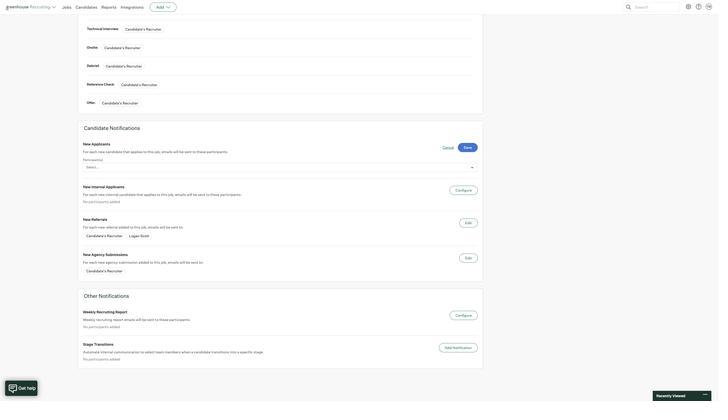 Task type: locate. For each thing, give the bounding box(es) containing it.
logan scott
[[129, 234, 149, 238]]

2 horizontal spatial these
[[210, 192, 220, 197]]

add
[[156, 5, 164, 10], [445, 346, 452, 350]]

0 horizontal spatial a
[[191, 350, 193, 354]]

notifications for candidate notifications
[[110, 125, 140, 131]]

no participants added down new internal applicants
[[83, 200, 120, 204]]

candidate's
[[120, 9, 140, 13], [125, 27, 145, 31], [104, 46, 124, 50], [106, 64, 126, 68], [121, 82, 141, 87], [102, 101, 122, 105], [86, 234, 106, 238], [86, 269, 106, 273]]

0 horizontal spatial that
[[123, 150, 130, 154]]

1 vertical spatial participants
[[89, 325, 109, 329]]

2 new from the top
[[83, 185, 91, 189]]

new agency submissions
[[83, 253, 128, 257]]

0 horizontal spatial applies
[[131, 150, 143, 154]]

new up participant(s)
[[83, 142, 91, 146]]

add for add notification
[[445, 346, 452, 350]]

participants down the recruiting
[[89, 325, 109, 329]]

1 weekly from the top
[[83, 310, 96, 314]]

agency
[[92, 253, 105, 257]]

reference
[[87, 82, 103, 86]]

added
[[110, 200, 120, 204], [119, 225, 129, 229], [139, 260, 149, 265], [110, 325, 120, 329], [110, 357, 120, 361]]

added for weekly recruiting report
[[110, 325, 120, 329]]

0 vertical spatial configure button
[[450, 186, 478, 195]]

1 vertical spatial applies
[[144, 192, 156, 197]]

no participants added
[[83, 200, 120, 204], [83, 325, 120, 329], [83, 357, 120, 361]]

1 horizontal spatial applies
[[144, 192, 156, 197]]

job,
[[155, 150, 161, 154], [168, 192, 174, 197], [141, 225, 147, 229], [161, 260, 167, 265]]

no up "stage"
[[83, 325, 88, 329]]

td
[[707, 5, 711, 8]]

2 vertical spatial participants
[[89, 357, 109, 361]]

0 vertical spatial to:
[[179, 225, 184, 229]]

reports
[[101, 5, 117, 10]]

new left referrals
[[83, 217, 91, 222]]

weekly left the recruiting
[[83, 317, 95, 322]]

1 vertical spatial internal
[[100, 350, 113, 354]]

1 vertical spatial configure
[[456, 313, 472, 317]]

configure for for each new internal candidate that applies to this job, emails will be sent to these participants:
[[456, 188, 472, 192]]

participants down internal
[[89, 200, 109, 204]]

internal down transitions
[[100, 350, 113, 354]]

add button
[[150, 3, 177, 12]]

edit for for each new agency submission added to this job, emails will be sent to:
[[465, 256, 472, 260]]

for each new agency submission added to this job, emails will be sent to:
[[83, 260, 203, 265]]

0 vertical spatial no
[[83, 200, 88, 204]]

jobs
[[62, 5, 71, 10]]

1 new from the top
[[83, 142, 91, 146]]

new down new applicants
[[98, 150, 105, 154]]

for down new agency submissions
[[83, 260, 89, 265]]

transitions
[[94, 342, 114, 347]]

0 vertical spatial weekly
[[83, 310, 96, 314]]

added down communication
[[110, 357, 120, 361]]

configure for weekly recruiting report emails will be sent to these participants:
[[456, 313, 472, 317]]

0 vertical spatial edit
[[465, 221, 472, 225]]

no up new referrals
[[83, 200, 88, 204]]

added down report
[[110, 325, 120, 329]]

2 vertical spatial participants:
[[169, 317, 191, 322]]

1 edit button from the top
[[459, 218, 478, 228]]

will
[[173, 150, 179, 154], [187, 192, 192, 197], [160, 225, 165, 229], [180, 260, 185, 265], [136, 317, 141, 322]]

weekly recruiting report
[[83, 310, 127, 314]]

no participants added down the recruiting
[[83, 325, 120, 329]]

onsite :
[[87, 45, 99, 49]]

internal
[[92, 185, 105, 189]]

1 horizontal spatial that
[[137, 192, 143, 197]]

4 new from the top
[[83, 253, 91, 257]]

applicants right internal
[[106, 185, 125, 189]]

for down new internal applicants
[[83, 192, 89, 197]]

candidates link
[[76, 5, 97, 10]]

each down internal
[[89, 192, 97, 197]]

candidate notifications
[[84, 125, 140, 131]]

into
[[230, 350, 236, 354]]

candidate's up check
[[106, 64, 126, 68]]

0 vertical spatial edit button
[[459, 218, 478, 228]]

add inside add 'popup button'
[[156, 5, 164, 10]]

3 each from the top
[[89, 225, 97, 229]]

applicants down candidate
[[92, 142, 110, 146]]

offer
[[87, 101, 95, 105]]

added down new internal applicants
[[110, 200, 120, 204]]

for down new referrals
[[83, 225, 89, 229]]

configure button for for each new internal candidate that applies to this job, emails will be sent to these participants:
[[450, 186, 478, 195]]

recently
[[657, 394, 672, 398]]

1 new from the top
[[98, 150, 105, 154]]

candidate's down check
[[102, 101, 122, 105]]

communication
[[114, 350, 140, 354]]

1 configure from the top
[[456, 188, 472, 192]]

to
[[143, 150, 147, 154], [193, 150, 196, 154], [157, 192, 160, 197], [206, 192, 210, 197], [130, 225, 133, 229], [150, 260, 153, 265], [155, 317, 159, 322], [141, 350, 144, 354]]

3 for from the top
[[83, 225, 89, 229]]

candidate
[[106, 150, 122, 154], [119, 192, 136, 197], [194, 350, 211, 354]]

1 vertical spatial that
[[137, 192, 143, 197]]

no for other
[[83, 357, 88, 361]]

3 new from the top
[[83, 217, 91, 222]]

1 vertical spatial weekly
[[83, 317, 95, 322]]

added for new internal applicants
[[110, 200, 120, 204]]

candidate's down interview
[[104, 46, 124, 50]]

0 vertical spatial participants
[[89, 200, 109, 204]]

candidate's recruiter for take home test :
[[120, 9, 156, 13]]

candidate's down integrations
[[125, 27, 145, 31]]

new for new internal applicants
[[83, 185, 91, 189]]

weekly
[[83, 310, 96, 314], [83, 317, 95, 322]]

candidate's for onsite :
[[104, 46, 124, 50]]

recruiting
[[97, 310, 115, 314]]

weekly for weekly recruiting report
[[83, 310, 96, 314]]

configure button
[[450, 186, 478, 195], [450, 311, 478, 320]]

a right the when on the bottom left
[[191, 350, 193, 354]]

new for candidate
[[98, 150, 105, 154]]

added for stage transitions
[[110, 357, 120, 361]]

recruiter
[[140, 9, 156, 13], [146, 27, 161, 31], [125, 46, 141, 50], [126, 64, 142, 68], [142, 82, 157, 87], [123, 101, 138, 105], [107, 234, 122, 238], [107, 269, 122, 273]]

save
[[464, 145, 472, 150]]

2 weekly from the top
[[83, 317, 95, 322]]

participants for other
[[89, 357, 109, 361]]

0 vertical spatial add
[[156, 5, 164, 10]]

reports link
[[101, 5, 117, 10]]

each
[[89, 150, 97, 154], [89, 192, 97, 197], [89, 225, 97, 229], [89, 260, 97, 265]]

participants:
[[207, 150, 228, 154], [220, 192, 242, 197], [169, 317, 191, 322]]

2 each from the top
[[89, 192, 97, 197]]

candidate down new applicants
[[106, 150, 122, 154]]

technical
[[87, 27, 102, 31]]

a
[[191, 350, 193, 354], [237, 350, 239, 354]]

add for add
[[156, 5, 164, 10]]

each for internal
[[89, 192, 97, 197]]

:
[[113, 8, 114, 12], [118, 27, 119, 31], [97, 45, 98, 49], [99, 64, 100, 68], [114, 82, 115, 86], [95, 101, 96, 105]]

weekly down other
[[83, 310, 96, 314]]

1 participants from the top
[[89, 200, 109, 204]]

1 vertical spatial no
[[83, 325, 88, 329]]

2 vertical spatial no participants added
[[83, 357, 120, 361]]

no down automate
[[83, 357, 88, 361]]

submission
[[119, 260, 138, 265]]

emails
[[162, 150, 172, 154], [175, 192, 186, 197], [148, 225, 159, 229], [168, 260, 179, 265], [124, 317, 135, 322]]

1 no participants added from the top
[[83, 200, 120, 204]]

new down referrals
[[98, 225, 105, 229]]

select...
[[86, 165, 99, 169]]

0 vertical spatial configure
[[456, 188, 472, 192]]

1 each from the top
[[89, 150, 97, 154]]

a right 'into'
[[237, 350, 239, 354]]

3 participants from the top
[[89, 357, 109, 361]]

candidate's for offer :
[[102, 101, 122, 105]]

candidate down new internal applicants
[[119, 192, 136, 197]]

recruiter for offer :
[[123, 101, 138, 105]]

notifications
[[110, 125, 140, 131], [99, 293, 129, 299]]

2 configure from the top
[[456, 313, 472, 317]]

sent
[[185, 150, 192, 154], [198, 192, 205, 197], [171, 225, 178, 229], [191, 260, 198, 265], [147, 317, 154, 322]]

for up participant(s)
[[83, 150, 89, 154]]

new for agency
[[98, 260, 105, 265]]

new left the agency
[[83, 253, 91, 257]]

0 horizontal spatial add
[[156, 5, 164, 10]]

2 edit from the top
[[465, 256, 472, 260]]

that
[[123, 150, 130, 154], [137, 192, 143, 197]]

for each new referral added to this job, emails will be sent to:
[[83, 225, 184, 229]]

0 vertical spatial applies
[[131, 150, 143, 154]]

each down the agency
[[89, 260, 97, 265]]

2 for from the top
[[83, 192, 89, 197]]

1 configure button from the top
[[450, 186, 478, 195]]

logan
[[129, 234, 140, 238]]

new down the agency
[[98, 260, 105, 265]]

add inside add notification 'button'
[[445, 346, 452, 350]]

new down new internal applicants
[[98, 192, 105, 197]]

edit button
[[459, 218, 478, 228], [459, 254, 478, 263]]

each down new referrals
[[89, 225, 97, 229]]

1 for from the top
[[83, 150, 89, 154]]

3 new from the top
[[98, 225, 105, 229]]

1 horizontal spatial these
[[197, 150, 206, 154]]

1 vertical spatial add
[[445, 346, 452, 350]]

debrief :
[[87, 64, 100, 68]]

transitions
[[211, 350, 229, 354]]

recruiter for technical interview :
[[146, 27, 161, 31]]

submissions
[[106, 253, 128, 257]]

for
[[83, 150, 89, 154], [83, 192, 89, 197], [83, 225, 89, 229], [83, 260, 89, 265]]

no participants added down automate
[[83, 357, 120, 361]]

4 each from the top
[[89, 260, 97, 265]]

1 horizontal spatial add
[[445, 346, 452, 350]]

scott
[[140, 234, 149, 238]]

1 no from the top
[[83, 200, 88, 204]]

candidate's right check
[[121, 82, 141, 87]]

debrief
[[87, 64, 99, 68]]

add notification button
[[439, 343, 478, 353]]

1 vertical spatial configure button
[[450, 311, 478, 320]]

candidate's recruiter
[[120, 9, 156, 13], [125, 27, 161, 31], [104, 46, 141, 50], [106, 64, 142, 68], [121, 82, 157, 87], [102, 101, 138, 105], [86, 234, 122, 238], [86, 269, 122, 273]]

1 horizontal spatial a
[[237, 350, 239, 354]]

applicants
[[92, 142, 110, 146], [106, 185, 125, 189]]

each up participant(s)
[[89, 150, 97, 154]]

applies
[[131, 150, 143, 154], [144, 192, 156, 197]]

recruiter for onsite :
[[125, 46, 141, 50]]

home
[[95, 8, 105, 12]]

3 no participants added from the top
[[83, 357, 120, 361]]

added right referral
[[119, 225, 129, 229]]

new
[[83, 142, 91, 146], [83, 185, 91, 189], [83, 217, 91, 222], [83, 253, 91, 257]]

0 vertical spatial no participants added
[[83, 200, 120, 204]]

candidate's right test
[[120, 9, 140, 13]]

added right submission on the left bottom
[[139, 260, 149, 265]]

candidate's down the agency
[[86, 269, 106, 273]]

4 for from the top
[[83, 260, 89, 265]]

technical interview :
[[87, 27, 120, 31]]

be
[[180, 150, 184, 154], [193, 192, 197, 197], [166, 225, 170, 229], [186, 260, 190, 265], [142, 317, 146, 322]]

candidate
[[84, 125, 109, 131]]

2 new from the top
[[98, 192, 105, 197]]

2 no from the top
[[83, 325, 88, 329]]

1 vertical spatial no participants added
[[83, 325, 120, 329]]

1 edit from the top
[[465, 221, 472, 225]]

when
[[181, 350, 190, 354]]

0 vertical spatial notifications
[[110, 125, 140, 131]]

1 a from the left
[[191, 350, 193, 354]]

1 vertical spatial notifications
[[99, 293, 129, 299]]

participant(s)
[[83, 158, 103, 162]]

new applicants
[[83, 142, 110, 146]]

1 vertical spatial edit
[[465, 256, 472, 260]]

1 vertical spatial to:
[[199, 260, 203, 265]]

4 new from the top
[[98, 260, 105, 265]]

0 vertical spatial applicants
[[92, 142, 110, 146]]

0 vertical spatial these
[[197, 150, 206, 154]]

1 vertical spatial edit button
[[459, 254, 478, 263]]

new left internal
[[83, 185, 91, 189]]

for for for each new candidate that applies to this job, emails will be sent to these participants:
[[83, 150, 89, 154]]

no participants added for other
[[83, 357, 120, 361]]

recruiting
[[96, 317, 112, 322]]

candidate right the when on the bottom left
[[194, 350, 211, 354]]

2 configure button from the top
[[450, 311, 478, 320]]

new
[[98, 150, 105, 154], [98, 192, 105, 197], [98, 225, 105, 229], [98, 260, 105, 265]]

2 edit button from the top
[[459, 254, 478, 263]]

for each new internal candidate that applies to this job, emails will be sent to these participants:
[[83, 192, 242, 197]]

participants
[[89, 200, 109, 204], [89, 325, 109, 329], [89, 357, 109, 361]]

new referrals
[[83, 217, 107, 222]]

this
[[148, 150, 154, 154], [161, 192, 167, 197], [134, 225, 140, 229], [154, 260, 160, 265]]

2 vertical spatial no
[[83, 357, 88, 361]]

notifications for other notifications
[[99, 293, 129, 299]]

3 no from the top
[[83, 357, 88, 361]]

2 vertical spatial these
[[159, 317, 169, 322]]

participants down automate
[[89, 357, 109, 361]]

internal down new internal applicants
[[106, 192, 118, 197]]



Task type: vqa. For each thing, say whether or not it's contained in the screenshot.
Onsite :
yes



Task type: describe. For each thing, give the bounding box(es) containing it.
each for referrals
[[89, 225, 97, 229]]

1 horizontal spatial to:
[[199, 260, 203, 265]]

td button
[[706, 4, 712, 10]]

edit button for for each new agency submission added to this job, emails will be sent to:
[[459, 254, 478, 263]]

new for new agency submissions
[[83, 253, 91, 257]]

other notifications
[[84, 293, 129, 299]]

2 no participants added from the top
[[83, 325, 120, 329]]

recruiter for take home test :
[[140, 9, 156, 13]]

1 vertical spatial these
[[210, 192, 220, 197]]

2 participants from the top
[[89, 325, 109, 329]]

0 vertical spatial that
[[123, 150, 130, 154]]

candidate's for take home test :
[[120, 9, 140, 13]]

stage.
[[254, 350, 264, 354]]

members
[[165, 350, 181, 354]]

candidate's down new referrals
[[86, 234, 106, 238]]

0 horizontal spatial these
[[159, 317, 169, 322]]

no participants added for candidate
[[83, 200, 120, 204]]

weekly recruiting report emails will be sent to these participants:
[[83, 317, 191, 322]]

jobs link
[[62, 5, 71, 10]]

for for for each new agency submission added to this job, emails will be sent to:
[[83, 260, 89, 265]]

td button
[[705, 3, 713, 11]]

weekly for weekly recruiting report emails will be sent to these participants:
[[83, 317, 95, 322]]

2 vertical spatial candidate
[[194, 350, 211, 354]]

candidate's for debrief :
[[106, 64, 126, 68]]

candidate's for reference check :
[[121, 82, 141, 87]]

new for new applicants
[[83, 142, 91, 146]]

recruiter for reference check :
[[142, 82, 157, 87]]

viewed
[[673, 394, 685, 398]]

participants for candidate
[[89, 200, 109, 204]]

select
[[145, 350, 155, 354]]

new internal applicants
[[83, 185, 125, 189]]

configure button for weekly recruiting report emails will be sent to these participants:
[[450, 311, 478, 320]]

test
[[106, 8, 113, 12]]

new for internal
[[98, 192, 105, 197]]

integrations link
[[121, 5, 144, 10]]

agency
[[106, 260, 118, 265]]

1 vertical spatial participants:
[[220, 192, 242, 197]]

report
[[113, 317, 123, 322]]

candidate's recruiter for onsite :
[[104, 46, 141, 50]]

candidates
[[76, 5, 97, 10]]

candidate's recruiter for technical interview :
[[125, 27, 161, 31]]

stage
[[83, 342, 93, 347]]

candidate's recruiter for offer :
[[102, 101, 138, 105]]

0 vertical spatial candidate
[[106, 150, 122, 154]]

greenhouse recruiting image
[[6, 4, 52, 10]]

no for candidate
[[83, 200, 88, 204]]

0 horizontal spatial to:
[[179, 225, 184, 229]]

0 vertical spatial internal
[[106, 192, 118, 197]]

new for referral
[[98, 225, 105, 229]]

save button
[[458, 143, 478, 152]]

1 vertical spatial applicants
[[106, 185, 125, 189]]

automate internal communication to select team members when a candidate transitions into a specific stage.
[[83, 350, 264, 354]]

interview
[[103, 27, 118, 31]]

new for new referrals
[[83, 217, 91, 222]]

configure image
[[686, 4, 692, 10]]

check
[[104, 82, 114, 86]]

onsite
[[87, 45, 97, 49]]

stage transitions
[[83, 342, 114, 347]]

reference check :
[[87, 82, 116, 86]]

2 a from the left
[[237, 350, 239, 354]]

offer :
[[87, 101, 97, 105]]

specific
[[240, 350, 253, 354]]

each for agency
[[89, 260, 97, 265]]

add notification
[[445, 346, 472, 350]]

take
[[87, 8, 95, 12]]

recently viewed
[[657, 394, 685, 398]]

referral
[[106, 225, 118, 229]]

edit for for each new referral added to this job, emails will be sent to:
[[465, 221, 472, 225]]

candidate's recruiter for reference check :
[[121, 82, 157, 87]]

notification
[[453, 346, 472, 350]]

automate
[[83, 350, 100, 354]]

take home test :
[[87, 8, 114, 12]]

cancel
[[443, 145, 454, 150]]

recruiter for debrief :
[[126, 64, 142, 68]]

0 vertical spatial participants:
[[207, 150, 228, 154]]

team
[[156, 350, 164, 354]]

Search text field
[[634, 3, 675, 11]]

edit button for for each new referral added to this job, emails will be sent to:
[[459, 218, 478, 228]]

candidate's recruiter for debrief :
[[106, 64, 142, 68]]

integrations
[[121, 5, 144, 10]]

each for applicants
[[89, 150, 97, 154]]

candidate's for technical interview :
[[125, 27, 145, 31]]

for for for each new referral added to this job, emails will be sent to:
[[83, 225, 89, 229]]

referrals
[[92, 217, 107, 222]]

for for for each new internal candidate that applies to this job, emails will be sent to these participants:
[[83, 192, 89, 197]]

for each new candidate that applies to this job, emails will be sent to these participants:
[[83, 150, 228, 154]]

cancel link
[[443, 145, 454, 150]]

other
[[84, 293, 98, 299]]

report
[[115, 310, 127, 314]]

1 vertical spatial candidate
[[119, 192, 136, 197]]



